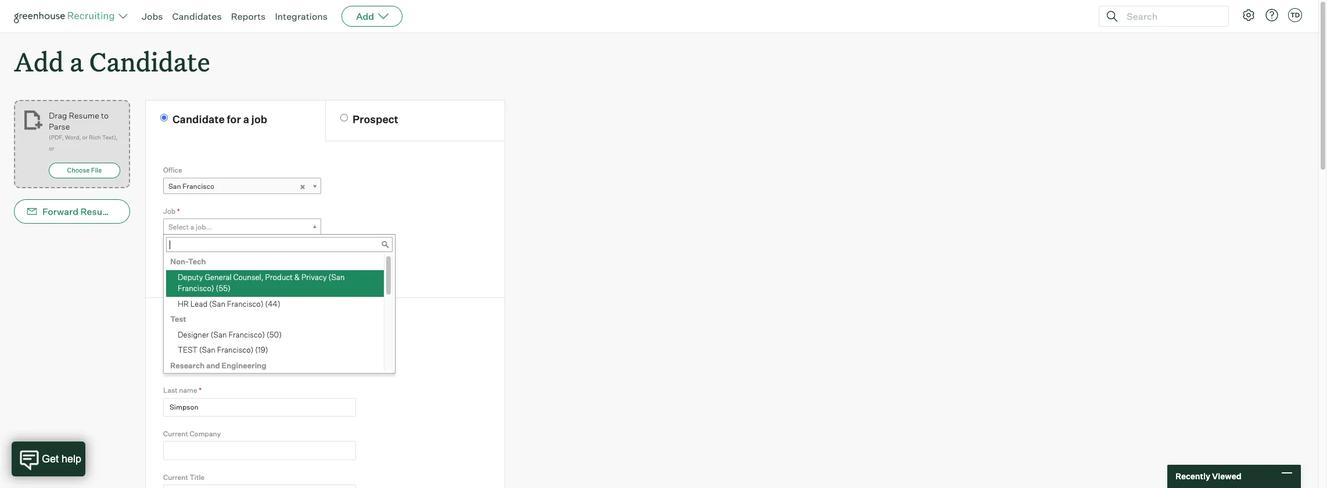 Task type: describe. For each thing, give the bounding box(es) containing it.
francisco) down designer (san francisco) (50)
[[217, 345, 254, 355]]

--
[[168, 264, 175, 272]]

non-
[[170, 257, 188, 266]]

job
[[163, 207, 176, 215]]

test option
[[166, 312, 384, 327]]

choose
[[67, 166, 90, 174]]

and
[[206, 361, 220, 370]]

list box containing non-tech
[[164, 255, 393, 488]]

deputy general counsel, product & privacy (san francisco) (55)
[[178, 272, 345, 293]]

(50)
[[267, 330, 282, 339]]

add button
[[342, 6, 403, 27]]

name for first
[[180, 342, 198, 351]]

(55)
[[216, 284, 231, 293]]

designer (san francisco) (50)
[[178, 330, 282, 339]]

hr lead (san francisco) (44)
[[178, 299, 281, 308]]

select
[[168, 223, 189, 231]]

research and engineering
[[170, 361, 266, 370]]

drag
[[49, 110, 67, 120]]

file
[[91, 166, 102, 174]]

via
[[118, 206, 131, 217]]

first
[[163, 342, 178, 351]]

(san inside test (san francisco) (19) option
[[199, 345, 216, 355]]

job
[[251, 113, 267, 126]]

stage
[[183, 248, 202, 256]]

title
[[190, 473, 205, 482]]

job *
[[163, 207, 180, 215]]

a for candidate
[[70, 44, 83, 78]]

name for last
[[179, 386, 197, 395]]

privacy
[[301, 272, 327, 282]]

jobs link
[[142, 10, 163, 22]]

(san inside the hr lead (san francisco) (44) option
[[209, 299, 225, 308]]

last
[[163, 386, 178, 395]]

Prospect radio
[[340, 114, 348, 122]]

hr
[[178, 299, 189, 308]]

candidates link
[[172, 10, 222, 22]]

initial stage
[[163, 248, 202, 256]]

viewed
[[1212, 471, 1242, 481]]

deputy general counsel, product & privacy (san francisco) (55) option
[[166, 270, 384, 297]]

non-tech option
[[166, 255, 384, 270]]

rich
[[89, 134, 101, 141]]

francisco) up (19)
[[229, 330, 265, 339]]

td button
[[1289, 8, 1303, 22]]

test (san francisco) (19)
[[178, 345, 268, 355]]

integrations link
[[275, 10, 328, 22]]

current company
[[163, 429, 221, 438]]

(pdf,
[[49, 134, 64, 141]]

0 vertical spatial *
[[177, 207, 180, 215]]

Candidate for a job radio
[[160, 114, 168, 122]]

reports
[[231, 10, 266, 22]]

current for current company
[[163, 429, 188, 438]]

name & company
[[163, 314, 254, 327]]

add for add
[[356, 10, 374, 22]]

counsel,
[[233, 272, 264, 282]]

1 horizontal spatial or
[[82, 134, 88, 141]]

lead
[[190, 299, 208, 308]]

initial
[[163, 248, 181, 256]]

forward resume via email button
[[14, 199, 157, 224]]

0 horizontal spatial or
[[49, 145, 54, 152]]

test
[[170, 314, 186, 324]]

current title
[[163, 473, 205, 482]]

1 vertical spatial a
[[243, 113, 249, 126]]

forward
[[42, 206, 78, 217]]

reports link
[[231, 10, 266, 22]]

engineering
[[222, 361, 266, 370]]

resume for forward
[[80, 206, 116, 217]]

1 vertical spatial candidate
[[172, 113, 225, 126]]

td button
[[1286, 6, 1305, 24]]

current for current title
[[163, 473, 188, 482]]

add a candidate
[[14, 44, 210, 78]]



Task type: locate. For each thing, give the bounding box(es) containing it.
a right for
[[243, 113, 249, 126]]

last name *
[[163, 386, 202, 395]]

office
[[163, 166, 182, 174]]

0 horizontal spatial &
[[195, 314, 203, 327]]

san francisco link
[[163, 178, 321, 194]]

name
[[163, 314, 193, 327]]

(san
[[329, 272, 345, 282], [209, 299, 225, 308], [211, 330, 227, 339], [199, 345, 216, 355]]

1 horizontal spatial add
[[356, 10, 374, 22]]

0 vertical spatial name
[[180, 342, 198, 351]]

add for add a candidate
[[14, 44, 64, 78]]

1 vertical spatial &
[[195, 314, 203, 327]]

(19)
[[255, 345, 268, 355]]

1 vertical spatial *
[[199, 342, 202, 351]]

& inside deputy general counsel, product & privacy (san francisco) (55)
[[294, 272, 300, 282]]

hr lead (san francisco) (44) option
[[166, 297, 384, 312]]

0 horizontal spatial a
[[70, 44, 83, 78]]

recently viewed
[[1176, 471, 1242, 481]]

francisco) down deputy at bottom
[[178, 284, 214, 293]]

company up designer (san francisco) (50)
[[206, 314, 254, 327]]

company
[[206, 314, 254, 327], [190, 429, 221, 438]]

san francisco
[[168, 182, 214, 190]]

forward resume via email
[[42, 206, 157, 217]]

test
[[178, 345, 198, 355]]

None text field
[[166, 237, 393, 252], [163, 441, 356, 460], [166, 237, 393, 252], [163, 441, 356, 460]]

2 - from the left
[[172, 264, 175, 272]]

prospect
[[353, 113, 398, 126]]

francisco)
[[178, 284, 214, 293], [227, 299, 264, 308], [229, 330, 265, 339], [217, 345, 254, 355]]

candidate for a job
[[172, 113, 267, 126]]

0 vertical spatial candidate
[[89, 44, 210, 78]]

drag resume to parse (pdf, word, or rich text), or
[[49, 110, 118, 152]]

configure image
[[1242, 8, 1256, 22]]

Search text field
[[1124, 8, 1218, 25]]

2 current from the top
[[163, 473, 188, 482]]

resume
[[69, 110, 99, 120], [80, 206, 116, 217]]

resume left "via"
[[80, 206, 116, 217]]

company up title
[[190, 429, 221, 438]]

2 vertical spatial a
[[190, 223, 194, 231]]

candidates
[[172, 10, 222, 22]]

job...
[[196, 223, 212, 231]]

0 vertical spatial add
[[356, 10, 374, 22]]

* right the job
[[177, 207, 180, 215]]

& up designer
[[195, 314, 203, 327]]

research
[[170, 361, 205, 370]]

1 vertical spatial resume
[[80, 206, 116, 217]]

a
[[70, 44, 83, 78], [243, 113, 249, 126], [190, 223, 194, 231]]

greenhouse recruiting image
[[14, 9, 119, 23]]

first name *
[[163, 342, 202, 351]]

francisco
[[183, 182, 214, 190]]

a for job...
[[190, 223, 194, 231]]

1 vertical spatial current
[[163, 473, 188, 482]]

1 - from the left
[[168, 264, 172, 272]]

*
[[177, 207, 180, 215], [199, 342, 202, 351], [199, 386, 202, 395]]

0 vertical spatial company
[[206, 314, 254, 327]]

text),
[[102, 134, 118, 141]]

san
[[168, 182, 181, 190]]

1 current from the top
[[163, 429, 188, 438]]

(san inside designer (san francisco) (50) option
[[211, 330, 227, 339]]

-- link
[[163, 260, 320, 276]]

non-tech
[[170, 257, 206, 266]]

name
[[180, 342, 198, 351], [179, 386, 197, 395]]

jobs
[[142, 10, 163, 22]]

1 horizontal spatial &
[[294, 272, 300, 282]]

test (san francisco) (19) option
[[166, 343, 384, 358]]

resume for drag
[[69, 110, 99, 120]]

integrations
[[275, 10, 328, 22]]

a down greenhouse recruiting image
[[70, 44, 83, 78]]

-
[[168, 264, 172, 272], [172, 264, 175, 272]]

None text field
[[163, 354, 356, 373], [163, 398, 356, 417], [163, 485, 356, 488], [163, 354, 356, 373], [163, 398, 356, 417], [163, 485, 356, 488]]

0 vertical spatial &
[[294, 272, 300, 282]]

0 vertical spatial a
[[70, 44, 83, 78]]

(san inside deputy general counsel, product & privacy (san francisco) (55)
[[329, 272, 345, 282]]

resume inside drag resume to parse (pdf, word, or rich text), or
[[69, 110, 99, 120]]

word,
[[65, 134, 81, 141]]

select a job...
[[168, 223, 212, 231]]

or down "(pdf,"
[[49, 145, 54, 152]]

tech
[[188, 257, 206, 266]]

(44)
[[265, 299, 281, 308]]

0 vertical spatial or
[[82, 134, 88, 141]]

designer (san francisco) (50) option
[[166, 327, 384, 343]]

* right "test"
[[199, 342, 202, 351]]

1 vertical spatial or
[[49, 145, 54, 152]]

td
[[1291, 11, 1300, 19]]

current
[[163, 429, 188, 438], [163, 473, 188, 482]]

1 vertical spatial name
[[179, 386, 197, 395]]

name down designer
[[180, 342, 198, 351]]

* for last name *
[[199, 386, 202, 395]]

product
[[265, 272, 293, 282]]

&
[[294, 272, 300, 282], [195, 314, 203, 327]]

2 horizontal spatial a
[[243, 113, 249, 126]]

& left privacy
[[294, 272, 300, 282]]

current left title
[[163, 473, 188, 482]]

or left rich
[[82, 134, 88, 141]]

1 vertical spatial add
[[14, 44, 64, 78]]

(san down (55)
[[209, 299, 225, 308]]

(san up the "and" at the left
[[199, 345, 216, 355]]

choose file
[[67, 166, 102, 174]]

0 vertical spatial current
[[163, 429, 188, 438]]

or
[[82, 134, 88, 141], [49, 145, 54, 152]]

resume inside button
[[80, 206, 116, 217]]

recently
[[1176, 471, 1211, 481]]

current down last
[[163, 429, 188, 438]]

2 vertical spatial *
[[199, 386, 202, 395]]

1 horizontal spatial a
[[190, 223, 194, 231]]

deputy
[[178, 272, 203, 282]]

francisco) inside deputy general counsel, product & privacy (san francisco) (55)
[[178, 284, 214, 293]]

candidate right candidate for a job option
[[172, 113, 225, 126]]

francisco) down deputy general counsel, product & privacy (san francisco) (55)
[[227, 299, 264, 308]]

research and engineering option
[[166, 358, 384, 374]]

a left job...
[[190, 223, 194, 231]]

add inside "add" popup button
[[356, 10, 374, 22]]

parse
[[49, 122, 70, 131]]

0 vertical spatial resume
[[69, 110, 99, 120]]

to
[[101, 110, 109, 120]]

* down research
[[199, 386, 202, 395]]

resume left to on the top left of the page
[[69, 110, 99, 120]]

list box
[[164, 255, 393, 488]]

name right last
[[179, 386, 197, 395]]

* for first name *
[[199, 342, 202, 351]]

candidate down jobs link
[[89, 44, 210, 78]]

0 horizontal spatial add
[[14, 44, 64, 78]]

1 vertical spatial company
[[190, 429, 221, 438]]

(san right privacy
[[329, 272, 345, 282]]

email
[[133, 206, 157, 217]]

(san up test (san francisco) (19)
[[211, 330, 227, 339]]

add
[[356, 10, 374, 22], [14, 44, 64, 78]]

for
[[227, 113, 241, 126]]

select a job... link
[[163, 219, 321, 235]]

designer
[[178, 330, 209, 339]]

general
[[205, 272, 232, 282]]

candidate
[[89, 44, 210, 78], [172, 113, 225, 126]]



Task type: vqa. For each thing, say whether or not it's contained in the screenshot.
for
yes



